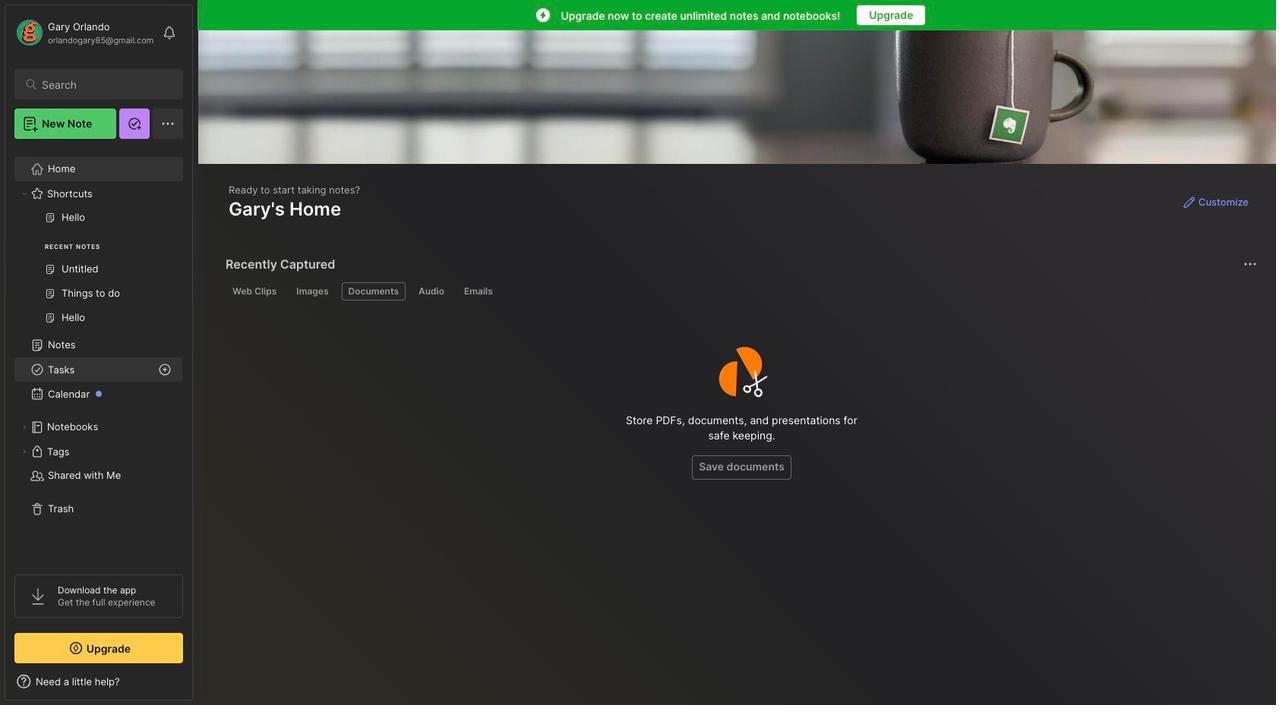 Task type: describe. For each thing, give the bounding box(es) containing it.
expand tags image
[[20, 448, 29, 457]]

none search field inside main element
[[42, 75, 169, 93]]

1 tab from the left
[[226, 283, 284, 301]]

tree inside main element
[[5, 148, 192, 562]]

main element
[[0, 0, 198, 706]]

More actions field
[[1240, 254, 1261, 275]]

WHAT'S NEW field
[[5, 670, 192, 694]]

4 tab from the left
[[412, 283, 451, 301]]



Task type: locate. For each thing, give the bounding box(es) containing it.
Search text field
[[42, 78, 169, 92]]

2 tab from the left
[[290, 283, 335, 301]]

tree
[[5, 148, 192, 562]]

expand notebooks image
[[20, 423, 29, 432]]

3 tab from the left
[[342, 283, 406, 301]]

more actions image
[[1242, 255, 1260, 274]]

group
[[14, 206, 182, 340]]

click to collapse image
[[192, 678, 203, 696]]

tab list
[[226, 283, 1255, 301]]

group inside tree
[[14, 206, 182, 340]]

Account field
[[14, 17, 154, 48]]

tab
[[226, 283, 284, 301], [290, 283, 335, 301], [342, 283, 406, 301], [412, 283, 451, 301], [457, 283, 500, 301]]

None search field
[[42, 75, 169, 93]]

5 tab from the left
[[457, 283, 500, 301]]



Task type: vqa. For each thing, say whether or not it's contained in the screenshot.
MORE ACTIONS icon
yes



